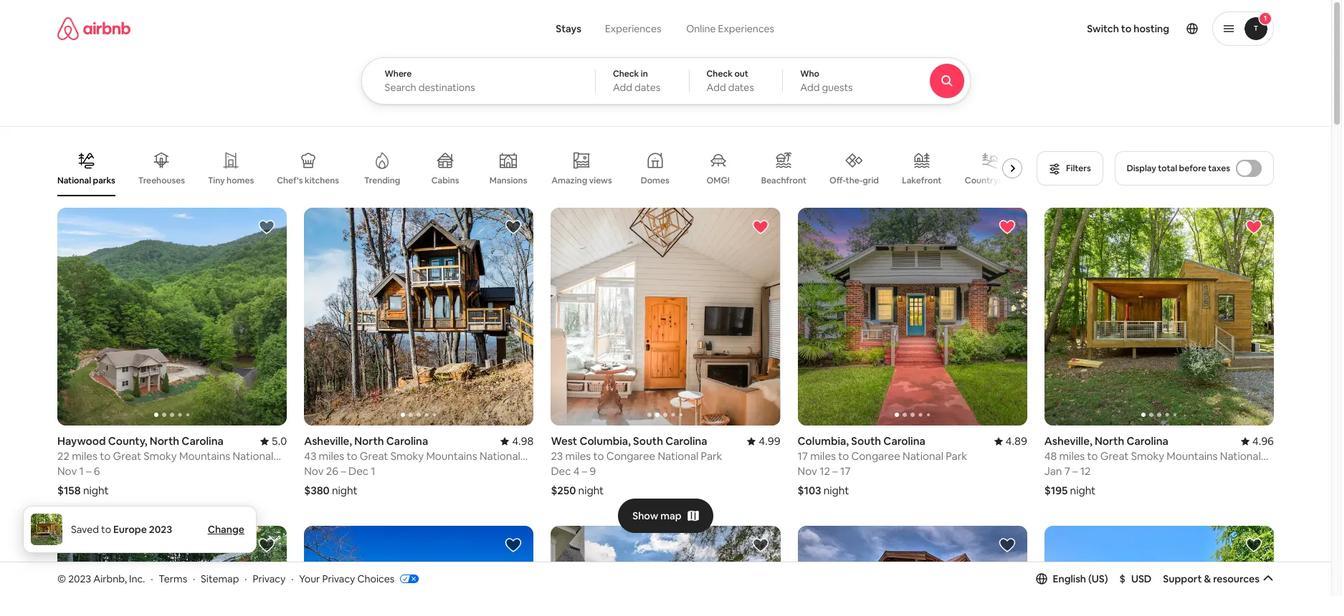 Task type: describe. For each thing, give the bounding box(es) containing it.
stays tab panel
[[361, 57, 1010, 105]]

remove from wishlist: columbia, south carolina image
[[999, 219, 1016, 236]]

change
[[208, 524, 245, 536]]

english
[[1053, 573, 1087, 586]]

kitchens
[[305, 175, 339, 186]]

0 horizontal spatial 2023
[[68, 573, 91, 586]]

miles for 43 miles to great smoky mountains national park
[[319, 450, 344, 463]]

resources
[[1214, 573, 1260, 586]]

europe
[[113, 524, 147, 536]]

grid
[[863, 175, 879, 186]]

night inside west columbia, south carolina 23 miles to congaree national park dec 4 – 9 $250 night
[[578, 484, 604, 498]]

7
[[1065, 465, 1071, 479]]

to inside asheville, north carolina 43 miles to great smoky mountains national park
[[347, 450, 358, 463]]

1 inside nov 26 – dec 1 $380 night
[[371, 465, 375, 479]]

profile element
[[809, 0, 1275, 57]]

nov 1 – 6 $158 night
[[57, 465, 109, 498]]

night inside jan 7 – 12 $195 night
[[1071, 484, 1096, 498]]

south inside columbia, south carolina 17 miles to congaree national park nov 12 – 17 $103 night
[[852, 435, 882, 448]]

43
[[304, 450, 317, 463]]

parks
[[93, 175, 115, 186]]

amazing views
[[552, 175, 612, 186]]

stays
[[556, 22, 582, 35]]

national inside asheville, north carolina 48 miles to great smoky mountains national park
[[1221, 450, 1261, 463]]

what can we help you find? tab list
[[545, 14, 674, 43]]

park inside west columbia, south carolina 23 miles to congaree national park dec 4 – 9 $250 night
[[701, 450, 723, 463]]

saved to europe 2023
[[71, 524, 172, 536]]

©
[[57, 573, 66, 586]]

domes
[[641, 175, 670, 186]]

park inside haywood county, north carolina 22 miles to great smoky mountains national park
[[57, 463, 79, 477]]

national parks
[[57, 175, 115, 186]]

4.99
[[759, 435, 781, 448]]

$195
[[1045, 484, 1068, 498]]

4.96
[[1253, 435, 1275, 448]]

county,
[[108, 435, 148, 448]]

check in add dates
[[613, 68, 661, 94]]

jan 7 – 12 $195 night
[[1045, 465, 1096, 498]]

23
[[551, 450, 563, 463]]

saved
[[71, 524, 99, 536]]

north for asheville, north carolina 43 miles to great smoky mountains national park
[[355, 435, 384, 448]]

columbia, south carolina 17 miles to congaree national park nov 12 – 17 $103 night
[[798, 435, 968, 498]]

online experiences
[[687, 22, 775, 35]]

tiny homes
[[208, 175, 254, 186]]

5.0 out of 5 average rating image
[[260, 435, 287, 448]]

north inside haywood county, north carolina 22 miles to great smoky mountains national park
[[150, 435, 179, 448]]

$250
[[551, 484, 576, 498]]

dates for check in add dates
[[635, 81, 661, 94]]

– inside columbia, south carolina 17 miles to congaree national park nov 12 – 17 $103 night
[[833, 465, 838, 479]]

support & resources button
[[1164, 573, 1275, 586]]

experiences button
[[593, 14, 674, 43]]

remove from wishlist: asheville, north carolina image
[[1246, 219, 1263, 236]]

omg!
[[707, 175, 730, 186]]

online experiences link
[[674, 14, 787, 43]]

nov for miles
[[304, 465, 324, 479]]

west
[[551, 435, 578, 448]]

remove from wishlist: west columbia, south carolina image
[[752, 219, 769, 236]]

4.96 out of 5 average rating image
[[1241, 435, 1275, 448]]

national inside asheville, north carolina 43 miles to great smoky mountains national park
[[480, 450, 521, 463]]

sitemap
[[201, 573, 239, 586]]

chef's
[[277, 175, 303, 186]]

your privacy choices
[[299, 573, 395, 586]]

asheville, north carolina 48 miles to great smoky mountains national park
[[1045, 435, 1261, 477]]

display total before taxes
[[1127, 163, 1231, 174]]

support
[[1164, 573, 1202, 586]]

congaree inside west columbia, south carolina 23 miles to congaree national park dec 4 – 9 $250 night
[[607, 450, 656, 463]]

tiny
[[208, 175, 225, 186]]

show map button
[[618, 499, 713, 533]]

taxes
[[1209, 163, 1231, 174]]

$380
[[304, 484, 330, 498]]

26
[[326, 465, 339, 479]]

to inside columbia, south carolina 17 miles to congaree national park nov 12 – 17 $103 night
[[839, 450, 849, 463]]

choices
[[357, 573, 395, 586]]

dates for check out add dates
[[729, 81, 754, 94]]

show map
[[633, 510, 682, 523]]

chef's kitchens
[[277, 175, 339, 186]]

great for 43
[[360, 450, 388, 463]]

columbia, inside west columbia, south carolina 23 miles to congaree national park dec 4 – 9 $250 night
[[580, 435, 631, 448]]

1 inside nov 1 – 6 $158 night
[[79, 465, 84, 479]]

check for check in add dates
[[613, 68, 639, 80]]

3 · from the left
[[245, 573, 247, 586]]

mountains for 48 miles to great smoky mountains national park
[[1167, 450, 1218, 463]]

(us)
[[1089, 573, 1109, 586]]

haywood county, north carolina 22 miles to great smoky mountains national park
[[57, 435, 274, 477]]

smoky for 43
[[391, 450, 424, 463]]

22
[[57, 450, 70, 463]]

haywood
[[57, 435, 106, 448]]

treehouses
[[138, 175, 185, 186]]

2 · from the left
[[193, 573, 195, 586]]

total
[[1159, 163, 1178, 174]]

2 privacy from the left
[[322, 573, 355, 586]]

airbnb,
[[93, 573, 127, 586]]

in
[[641, 68, 648, 80]]

dec inside nov 26 – dec 1 $380 night
[[349, 465, 369, 479]]

trending
[[364, 175, 400, 186]]

switch to hosting link
[[1079, 14, 1178, 44]]

&
[[1205, 573, 1212, 586]]

nov inside columbia, south carolina 17 miles to congaree national park nov 12 – 17 $103 night
[[798, 465, 818, 479]]

carolina for asheville, north carolina 43 miles to great smoky mountains national park
[[386, 435, 428, 448]]

nov for 22
[[57, 465, 77, 479]]

add to wishlist: columbia, south carolina image
[[752, 537, 769, 555]]

park inside asheville, north carolina 48 miles to great smoky mountains national park
[[1045, 463, 1066, 477]]

who
[[801, 68, 820, 80]]

privacy link
[[253, 573, 286, 586]]

to inside asheville, north carolina 48 miles to great smoky mountains national park
[[1088, 450, 1098, 463]]

who add guests
[[801, 68, 853, 94]]

south inside west columbia, south carolina 23 miles to congaree national park dec 4 – 9 $250 night
[[633, 435, 663, 448]]

– for $195
[[1073, 465, 1078, 479]]

english (us) button
[[1036, 573, 1109, 586]]

1 privacy from the left
[[253, 573, 286, 586]]

add to wishlist: haywood county, north carolina image
[[258, 219, 276, 236]]

nov 26 – dec 1 $380 night
[[304, 465, 375, 498]]

group containing national parks
[[57, 141, 1029, 197]]

terms link
[[159, 573, 187, 586]]

smoky inside haywood county, north carolina 22 miles to great smoky mountains national park
[[144, 450, 177, 463]]

beachfront
[[762, 175, 807, 186]]

filters button
[[1037, 151, 1104, 186]]

columbia, inside columbia, south carolina 17 miles to congaree national park nov 12 – 17 $103 night
[[798, 435, 849, 448]]

great inside haywood county, north carolina 22 miles to great smoky mountains national park
[[113, 450, 141, 463]]

4 · from the left
[[291, 573, 294, 586]]



Task type: locate. For each thing, give the bounding box(es) containing it.
1 north from the left
[[150, 435, 179, 448]]

add inside who add guests
[[801, 81, 820, 94]]

2 columbia, from the left
[[798, 435, 849, 448]]

12 right the 7
[[1081, 465, 1091, 479]]

park
[[701, 450, 723, 463], [946, 450, 968, 463], [57, 463, 79, 477], [304, 463, 326, 477], [1045, 463, 1066, 477]]

add down online experiences
[[707, 81, 726, 94]]

1 add to wishlist: canton, north carolina image from the left
[[505, 537, 522, 555]]

experiences right online
[[718, 22, 775, 35]]

–
[[86, 465, 92, 479], [341, 465, 346, 479], [582, 465, 588, 479], [833, 465, 838, 479], [1073, 465, 1078, 479]]

3 add to wishlist: canton, north carolina image from the left
[[1246, 537, 1263, 555]]

add inside check in add dates
[[613, 81, 633, 94]]

miles up 26
[[319, 450, 344, 463]]

add down experiences button at the top of page
[[613, 81, 633, 94]]

3 nov from the left
[[798, 465, 818, 479]]

experiences up in at the left
[[605, 22, 662, 35]]

none search field containing stays
[[361, 0, 1010, 105]]

None search field
[[361, 0, 1010, 105]]

mountains for 43 miles to great smoky mountains national park
[[426, 450, 477, 463]]

national inside columbia, south carolina 17 miles to congaree national park nov 12 – 17 $103 night
[[903, 450, 944, 463]]

1 horizontal spatial add
[[707, 81, 726, 94]]

park inside asheville, north carolina 43 miles to great smoky mountains national park
[[304, 463, 326, 477]]

carolina inside west columbia, south carolina 23 miles to congaree national park dec 4 – 9 $250 night
[[666, 435, 708, 448]]

0 horizontal spatial 12
[[820, 465, 830, 479]]

miles for 48 miles to great smoky mountains national park
[[1060, 450, 1085, 463]]

· right terms link
[[193, 573, 195, 586]]

terms
[[159, 573, 187, 586]]

3 – from the left
[[582, 465, 588, 479]]

$103
[[798, 484, 822, 498]]

asheville, for 48
[[1045, 435, 1093, 448]]

12 inside jan 7 – 12 $195 night
[[1081, 465, 1091, 479]]

1 horizontal spatial asheville,
[[1045, 435, 1093, 448]]

smoky
[[144, 450, 177, 463], [391, 450, 424, 463], [1132, 450, 1165, 463]]

1 12 from the left
[[820, 465, 830, 479]]

0 horizontal spatial dates
[[635, 81, 661, 94]]

miles inside asheville, north carolina 48 miles to great smoky mountains national park
[[1060, 450, 1085, 463]]

2 horizontal spatial add to wishlist: canton, north carolina image
[[1246, 537, 1263, 555]]

homes
[[227, 175, 254, 186]]

1 horizontal spatial south
[[852, 435, 882, 448]]

48
[[1045, 450, 1057, 463]]

0 horizontal spatial check
[[613, 68, 639, 80]]

night down 26
[[332, 484, 358, 498]]

to inside haywood county, north carolina 22 miles to great smoky mountains national park
[[100, 450, 111, 463]]

map
[[661, 510, 682, 523]]

night
[[83, 484, 109, 498], [332, 484, 358, 498], [578, 484, 604, 498], [824, 484, 849, 498], [1071, 484, 1096, 498]]

add inside the check out add dates
[[707, 81, 726, 94]]

south
[[633, 435, 663, 448], [852, 435, 882, 448]]

1 night from the left
[[83, 484, 109, 498]]

miles
[[72, 450, 97, 463], [319, 450, 344, 463], [566, 450, 591, 463], [811, 450, 836, 463], [1060, 450, 1085, 463]]

0 horizontal spatial mountains
[[179, 450, 230, 463]]

0 horizontal spatial experiences
[[605, 22, 662, 35]]

night down 9
[[578, 484, 604, 498]]

add to wishlist: canton, north carolina image
[[505, 537, 522, 555], [999, 537, 1016, 555], [1246, 537, 1263, 555]]

1 congaree from the left
[[607, 450, 656, 463]]

switch to hosting
[[1088, 22, 1170, 35]]

to inside profile element
[[1122, 22, 1132, 35]]

2 horizontal spatial add
[[801, 81, 820, 94]]

great
[[113, 450, 141, 463], [360, 450, 388, 463], [1101, 450, 1129, 463]]

2 carolina from the left
[[386, 435, 428, 448]]

experiences inside 'link'
[[718, 22, 775, 35]]

0 horizontal spatial great
[[113, 450, 141, 463]]

asheville, inside asheville, north carolina 48 miles to great smoky mountains national park
[[1045, 435, 1093, 448]]

3 great from the left
[[1101, 450, 1129, 463]]

miles inside west columbia, south carolina 23 miles to congaree national park dec 4 – 9 $250 night
[[566, 450, 591, 463]]

north right county,
[[150, 435, 179, 448]]

before
[[1180, 163, 1207, 174]]

dec
[[349, 465, 369, 479], [551, 465, 571, 479]]

night down 6
[[83, 484, 109, 498]]

north up jan 7 – 12 $195 night
[[1095, 435, 1125, 448]]

1 horizontal spatial mountains
[[426, 450, 477, 463]]

miles up 4
[[566, 450, 591, 463]]

1 add from the left
[[613, 81, 633, 94]]

dates inside the check out add dates
[[729, 81, 754, 94]]

12 inside columbia, south carolina 17 miles to congaree national park nov 12 – 17 $103 night
[[820, 465, 830, 479]]

– for $380
[[341, 465, 346, 479]]

asheville, up '43'
[[304, 435, 352, 448]]

6
[[94, 465, 100, 479]]

· right inc.
[[151, 573, 153, 586]]

1 great from the left
[[113, 450, 141, 463]]

0 horizontal spatial 17
[[798, 450, 808, 463]]

experiences inside button
[[605, 22, 662, 35]]

nov down '43'
[[304, 465, 324, 479]]

0 vertical spatial 17
[[798, 450, 808, 463]]

2 – from the left
[[341, 465, 346, 479]]

north inside asheville, north carolina 48 miles to great smoky mountains national park
[[1095, 435, 1125, 448]]

to inside west columbia, south carolina 23 miles to congaree national park dec 4 – 9 $250 night
[[594, 450, 604, 463]]

asheville, inside asheville, north carolina 43 miles to great smoky mountains national park
[[304, 435, 352, 448]]

2 dec from the left
[[551, 465, 571, 479]]

support & resources
[[1164, 573, 1260, 586]]

– inside nov 26 – dec 1 $380 night
[[341, 465, 346, 479]]

0 horizontal spatial privacy
[[253, 573, 286, 586]]

1 inside 1 dropdown button
[[1264, 14, 1268, 23]]

carolina inside haywood county, north carolina 22 miles to great smoky mountains national park
[[182, 435, 224, 448]]

carolina for asheville, north carolina 48 miles to great smoky mountains national park
[[1127, 435, 1169, 448]]

great for 48
[[1101, 450, 1129, 463]]

0 horizontal spatial south
[[633, 435, 663, 448]]

columbia,
[[580, 435, 631, 448], [798, 435, 849, 448]]

1 horizontal spatial 12
[[1081, 465, 1091, 479]]

smoky inside asheville, north carolina 43 miles to great smoky mountains national park
[[391, 450, 424, 463]]

add for check in add dates
[[613, 81, 633, 94]]

great right '48' at the bottom right
[[1101, 450, 1129, 463]]

carolina for columbia, south carolina 17 miles to congaree national park nov 12 – 17 $103 night
[[884, 435, 926, 448]]

0 horizontal spatial smoky
[[144, 450, 177, 463]]

views
[[589, 175, 612, 186]]

0 horizontal spatial add
[[613, 81, 633, 94]]

3 miles from the left
[[566, 450, 591, 463]]

4 night from the left
[[824, 484, 849, 498]]

© 2023 airbnb, inc. ·
[[57, 573, 153, 586]]

1 horizontal spatial congaree
[[852, 450, 901, 463]]

change button
[[208, 524, 245, 536]]

privacy down 'add to wishlist: horse shoe, north carolina' image
[[253, 573, 286, 586]]

add down who
[[801, 81, 820, 94]]

2 add to wishlist: canton, north carolina image from the left
[[999, 537, 1016, 555]]

your
[[299, 573, 320, 586]]

2 check from the left
[[707, 68, 733, 80]]

3 carolina from the left
[[666, 435, 708, 448]]

3 north from the left
[[1095, 435, 1125, 448]]

add to wishlist: horse shoe, north carolina image
[[258, 537, 276, 555]]

inc.
[[129, 573, 145, 586]]

sitemap link
[[201, 573, 239, 586]]

smoky inside asheville, north carolina 48 miles to great smoky mountains national park
[[1132, 450, 1165, 463]]

nov inside nov 26 – dec 1 $380 night
[[304, 465, 324, 479]]

privacy right "your"
[[322, 573, 355, 586]]

– inside west columbia, south carolina 23 miles to congaree national park dec 4 – 9 $250 night
[[582, 465, 588, 479]]

columbia, up 9
[[580, 435, 631, 448]]

2 nov from the left
[[304, 465, 324, 479]]

1 horizontal spatial 2023
[[149, 524, 172, 536]]

1 vertical spatial 2023
[[68, 573, 91, 586]]

4 carolina from the left
[[884, 435, 926, 448]]

carolina inside asheville, north carolina 48 miles to great smoky mountains national park
[[1127, 435, 1169, 448]]

5 night from the left
[[1071, 484, 1096, 498]]

1 asheville, from the left
[[304, 435, 352, 448]]

night inside nov 26 – dec 1 $380 night
[[332, 484, 358, 498]]

miles inside columbia, south carolina 17 miles to congaree national park nov 12 – 17 $103 night
[[811, 450, 836, 463]]

4.89
[[1006, 435, 1028, 448]]

where
[[385, 68, 412, 80]]

4 miles from the left
[[811, 450, 836, 463]]

nov down 22
[[57, 465, 77, 479]]

miles for 17 miles to congaree national park
[[811, 450, 836, 463]]

1 horizontal spatial 1
[[371, 465, 375, 479]]

1 horizontal spatial 17
[[841, 465, 851, 479]]

check out add dates
[[707, 68, 754, 94]]

2023 right ©
[[68, 573, 91, 586]]

1 horizontal spatial smoky
[[391, 450, 424, 463]]

miles up the 7
[[1060, 450, 1085, 463]]

privacy
[[253, 573, 286, 586], [322, 573, 355, 586]]

3 night from the left
[[578, 484, 604, 498]]

5 – from the left
[[1073, 465, 1078, 479]]

north for asheville, north carolina 48 miles to great smoky mountains national park
[[1095, 435, 1125, 448]]

stays button
[[545, 14, 593, 43]]

national inside west columbia, south carolina 23 miles to congaree national park dec 4 – 9 $250 night
[[658, 450, 699, 463]]

1 mountains from the left
[[179, 450, 230, 463]]

0 horizontal spatial asheville,
[[304, 435, 352, 448]]

2 horizontal spatial north
[[1095, 435, 1125, 448]]

3 mountains from the left
[[1167, 450, 1218, 463]]

display
[[1127, 163, 1157, 174]]

2 south from the left
[[852, 435, 882, 448]]

check for check out add dates
[[707, 68, 733, 80]]

1 south from the left
[[633, 435, 663, 448]]

0 horizontal spatial congaree
[[607, 450, 656, 463]]

Where field
[[385, 81, 572, 94]]

nov up "$103"
[[798, 465, 818, 479]]

nov
[[57, 465, 77, 479], [304, 465, 324, 479], [798, 465, 818, 479]]

2023 right europe
[[149, 524, 172, 536]]

1 horizontal spatial dates
[[729, 81, 754, 94]]

4 – from the left
[[833, 465, 838, 479]]

check
[[613, 68, 639, 80], [707, 68, 733, 80]]

1 carolina from the left
[[182, 435, 224, 448]]

display total before taxes button
[[1115, 151, 1275, 186]]

2 night from the left
[[332, 484, 358, 498]]

dec inside west columbia, south carolina 23 miles to congaree national park dec 4 – 9 $250 night
[[551, 465, 571, 479]]

out
[[735, 68, 749, 80]]

miles up "$103"
[[811, 450, 836, 463]]

amazing
[[552, 175, 588, 186]]

mountains inside asheville, north carolina 43 miles to great smoky mountains national park
[[426, 450, 477, 463]]

12
[[820, 465, 830, 479], [1081, 465, 1091, 479]]

check inside the check out add dates
[[707, 68, 733, 80]]

0 horizontal spatial 1
[[79, 465, 84, 479]]

congaree
[[607, 450, 656, 463], [852, 450, 901, 463]]

1 columbia, from the left
[[580, 435, 631, 448]]

1 button
[[1213, 11, 1275, 46]]

1 nov from the left
[[57, 465, 77, 479]]

cabins
[[432, 175, 459, 186]]

check left in at the left
[[613, 68, 639, 80]]

2 miles from the left
[[319, 450, 344, 463]]

north inside asheville, north carolina 43 miles to great smoky mountains national park
[[355, 435, 384, 448]]

9
[[590, 465, 596, 479]]

0 horizontal spatial nov
[[57, 465, 77, 479]]

great inside asheville, north carolina 43 miles to great smoky mountains national park
[[360, 450, 388, 463]]

dates
[[635, 81, 661, 94], [729, 81, 754, 94]]

0 horizontal spatial columbia,
[[580, 435, 631, 448]]

add to wishlist: asheville, north carolina image
[[505, 219, 522, 236]]

5 miles from the left
[[1060, 450, 1085, 463]]

$ usd
[[1120, 573, 1152, 586]]

switch
[[1088, 22, 1120, 35]]

1 vertical spatial 17
[[841, 465, 851, 479]]

terms · sitemap · privacy
[[159, 573, 286, 586]]

north up nov 26 – dec 1 $380 night
[[355, 435, 384, 448]]

columbia, up "$103"
[[798, 435, 849, 448]]

carolina
[[182, 435, 224, 448], [386, 435, 428, 448], [666, 435, 708, 448], [884, 435, 926, 448], [1127, 435, 1169, 448]]

asheville,
[[304, 435, 352, 448], [1045, 435, 1093, 448]]

1 experiences from the left
[[605, 22, 662, 35]]

to
[[1122, 22, 1132, 35], [100, 450, 111, 463], [347, 450, 358, 463], [594, 450, 604, 463], [839, 450, 849, 463], [1088, 450, 1098, 463], [101, 524, 111, 536]]

2 congaree from the left
[[852, 450, 901, 463]]

2 mountains from the left
[[426, 450, 477, 463]]

experiences
[[605, 22, 662, 35], [718, 22, 775, 35]]

– inside jan 7 – 12 $195 night
[[1073, 465, 1078, 479]]

lakefront
[[903, 175, 942, 186]]

mountains inside asheville, north carolina 48 miles to great smoky mountains national park
[[1167, 450, 1218, 463]]

2 horizontal spatial 1
[[1264, 14, 1268, 23]]

great up nov 26 – dec 1 $380 night
[[360, 450, 388, 463]]

0 horizontal spatial north
[[150, 435, 179, 448]]

1 horizontal spatial add to wishlist: canton, north carolina image
[[999, 537, 1016, 555]]

carolina inside asheville, north carolina 43 miles to great smoky mountains national park
[[386, 435, 428, 448]]

2 horizontal spatial nov
[[798, 465, 818, 479]]

congaree inside columbia, south carolina 17 miles to congaree national park nov 12 – 17 $103 night
[[852, 450, 901, 463]]

4.99 out of 5 average rating image
[[748, 435, 781, 448]]

2 great from the left
[[360, 450, 388, 463]]

2 horizontal spatial mountains
[[1167, 450, 1218, 463]]

· left "your"
[[291, 573, 294, 586]]

1 horizontal spatial dec
[[551, 465, 571, 479]]

night inside nov 1 – 6 $158 night
[[83, 484, 109, 498]]

dec left 4
[[551, 465, 571, 479]]

show
[[633, 510, 659, 523]]

1 horizontal spatial privacy
[[322, 573, 355, 586]]

3 add from the left
[[801, 81, 820, 94]]

2 horizontal spatial great
[[1101, 450, 1129, 463]]

countryside
[[965, 175, 1015, 186]]

0 horizontal spatial add to wishlist: canton, north carolina image
[[505, 537, 522, 555]]

dates inside check in add dates
[[635, 81, 661, 94]]

4.89 out of 5 average rating image
[[995, 435, 1028, 448]]

1 miles from the left
[[72, 450, 97, 463]]

miles inside asheville, north carolina 43 miles to great smoky mountains national park
[[319, 450, 344, 463]]

1 smoky from the left
[[144, 450, 177, 463]]

great down county,
[[113, 450, 141, 463]]

mansions
[[490, 175, 527, 186]]

·
[[151, 573, 153, 586], [193, 573, 195, 586], [245, 573, 247, 586], [291, 573, 294, 586]]

2 experiences from the left
[[718, 22, 775, 35]]

1 horizontal spatial north
[[355, 435, 384, 448]]

· left privacy link
[[245, 573, 247, 586]]

online
[[687, 22, 716, 35]]

1 dates from the left
[[635, 81, 661, 94]]

check inside check in add dates
[[613, 68, 639, 80]]

3 smoky from the left
[[1132, 450, 1165, 463]]

smoky for 48
[[1132, 450, 1165, 463]]

4
[[574, 465, 580, 479]]

dates down out
[[729, 81, 754, 94]]

national inside haywood county, north carolina 22 miles to great smoky mountains national park
[[233, 450, 274, 463]]

mountains inside haywood county, north carolina 22 miles to great smoky mountains national park
[[179, 450, 230, 463]]

1 · from the left
[[151, 573, 153, 586]]

add for check out add dates
[[707, 81, 726, 94]]

night down the 7
[[1071, 484, 1096, 498]]

check left out
[[707, 68, 733, 80]]

2 add from the left
[[707, 81, 726, 94]]

$
[[1120, 573, 1126, 586]]

2 smoky from the left
[[391, 450, 424, 463]]

carolina inside columbia, south carolina 17 miles to congaree national park nov 12 – 17 $103 night
[[884, 435, 926, 448]]

4.98 out of 5 average rating image
[[501, 435, 534, 448]]

2 horizontal spatial smoky
[[1132, 450, 1165, 463]]

dates down in at the left
[[635, 81, 661, 94]]

1 horizontal spatial nov
[[304, 465, 324, 479]]

2 north from the left
[[355, 435, 384, 448]]

great inside asheville, north carolina 48 miles to great smoky mountains national park
[[1101, 450, 1129, 463]]

1 – from the left
[[86, 465, 92, 479]]

asheville, for 43
[[304, 435, 352, 448]]

miles down "haywood"
[[72, 450, 97, 463]]

0 vertical spatial 2023
[[149, 524, 172, 536]]

the-
[[846, 175, 863, 186]]

2 asheville, from the left
[[1045, 435, 1093, 448]]

1 dec from the left
[[349, 465, 369, 479]]

– inside nov 1 – 6 $158 night
[[86, 465, 92, 479]]

asheville, up '48' at the bottom right
[[1045, 435, 1093, 448]]

english (us)
[[1053, 573, 1109, 586]]

5.0
[[272, 435, 287, 448]]

add
[[613, 81, 633, 94], [707, 81, 726, 94], [801, 81, 820, 94]]

– for $158
[[86, 465, 92, 479]]

usd
[[1132, 573, 1152, 586]]

night right "$103"
[[824, 484, 849, 498]]

nov inside nov 1 – 6 $158 night
[[57, 465, 77, 479]]

guests
[[822, 81, 853, 94]]

0 horizontal spatial dec
[[349, 465, 369, 479]]

$158
[[57, 484, 81, 498]]

5 carolina from the left
[[1127, 435, 1169, 448]]

filters
[[1067, 163, 1091, 174]]

night inside columbia, south carolina 17 miles to congaree national park nov 12 – 17 $103 night
[[824, 484, 849, 498]]

12 up "$103"
[[820, 465, 830, 479]]

group
[[57, 141, 1029, 197], [57, 208, 287, 426], [304, 208, 764, 426], [322, 208, 1011, 426], [798, 208, 1028, 426], [1045, 208, 1275, 426], [57, 527, 287, 597], [304, 527, 534, 597], [551, 527, 781, 597], [798, 527, 1028, 597], [1045, 527, 1275, 597]]

2 dates from the left
[[729, 81, 754, 94]]

miles inside haywood county, north carolina 22 miles to great smoky mountains national park
[[72, 450, 97, 463]]

1 horizontal spatial check
[[707, 68, 733, 80]]

1 horizontal spatial columbia,
[[798, 435, 849, 448]]

1 horizontal spatial great
[[360, 450, 388, 463]]

jan
[[1045, 465, 1063, 479]]

national
[[57, 175, 91, 186], [233, 450, 274, 463], [480, 450, 521, 463], [658, 450, 699, 463], [903, 450, 944, 463], [1221, 450, 1261, 463]]

dec right 26
[[349, 465, 369, 479]]

asheville, north carolina 43 miles to great smoky mountains national park
[[304, 435, 521, 477]]

2 12 from the left
[[1081, 465, 1091, 479]]

2023
[[149, 524, 172, 536], [68, 573, 91, 586]]

your privacy choices link
[[299, 573, 419, 587]]

off-the-grid
[[830, 175, 879, 186]]

park inside columbia, south carolina 17 miles to congaree national park nov 12 – 17 $103 night
[[946, 450, 968, 463]]

1 check from the left
[[613, 68, 639, 80]]

1 horizontal spatial experiences
[[718, 22, 775, 35]]



Task type: vqa. For each thing, say whether or not it's contained in the screenshot.
"Smoky" within Haywood County, North Carolina 22 miles to Great Smoky Mountains National Park
yes



